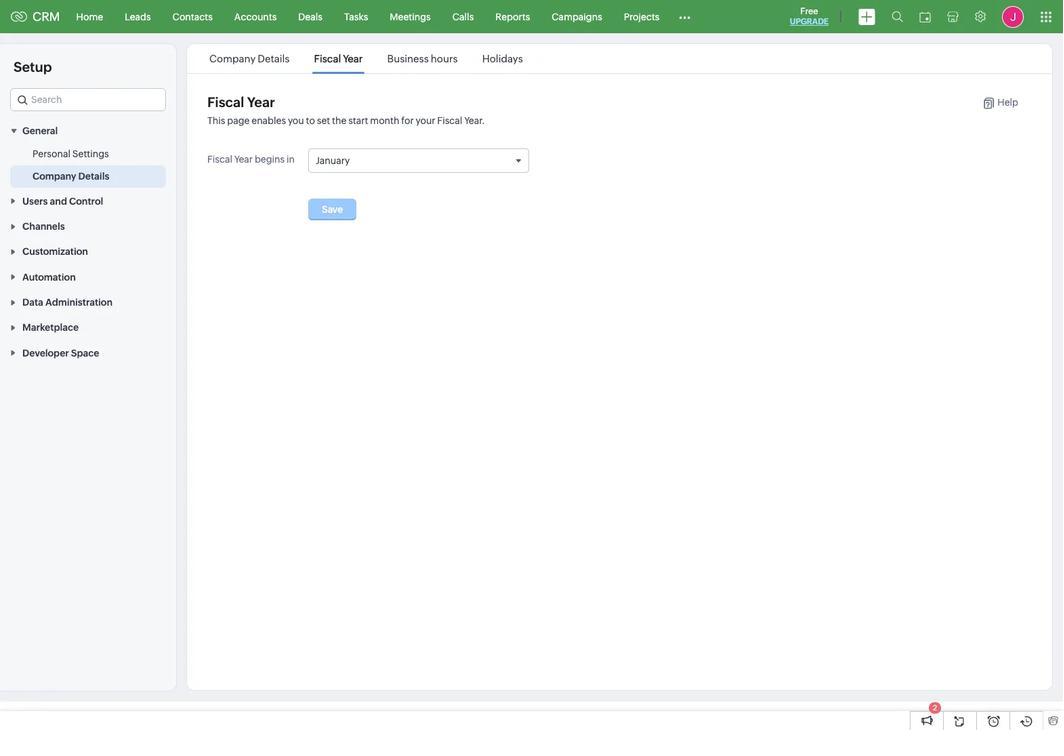 Task type: locate. For each thing, give the bounding box(es) containing it.
customization
[[22, 246, 88, 257]]

fiscal down "this" at the top of the page
[[207, 154, 233, 165]]

company down personal
[[33, 171, 76, 182]]

details inside general region
[[78, 171, 109, 182]]

developer space button
[[0, 340, 176, 365]]

1 horizontal spatial company
[[210, 53, 256, 64]]

1 vertical spatial details
[[78, 171, 109, 182]]

hours
[[431, 53, 458, 64]]

0 horizontal spatial company details link
[[33, 170, 109, 183]]

contacts
[[173, 11, 213, 22]]

begins
[[255, 154, 285, 165]]

January field
[[309, 149, 529, 172]]

business hours link
[[385, 53, 460, 64]]

details down accounts
[[258, 53, 290, 64]]

leads
[[125, 11, 151, 22]]

personal settings link
[[33, 147, 109, 161]]

company details link
[[207, 53, 292, 64], [33, 170, 109, 183]]

1 vertical spatial company details
[[33, 171, 109, 182]]

campaigns link
[[541, 0, 614, 33]]

details
[[258, 53, 290, 64], [78, 171, 109, 182]]

year
[[343, 53, 363, 64], [247, 94, 275, 110], [235, 154, 253, 165]]

0 vertical spatial details
[[258, 53, 290, 64]]

holidays
[[483, 53, 523, 64]]

the
[[332, 115, 347, 126]]

personal
[[33, 149, 71, 160]]

calls link
[[442, 0, 485, 33]]

fiscal year down tasks
[[314, 53, 363, 64]]

home link
[[66, 0, 114, 33]]

fiscal year
[[314, 53, 363, 64], [207, 94, 275, 110]]

fiscal year up page
[[207, 94, 275, 110]]

0 horizontal spatial details
[[78, 171, 109, 182]]

1 vertical spatial company
[[33, 171, 76, 182]]

users and control
[[22, 196, 103, 207]]

year up enables
[[247, 94, 275, 110]]

company details link inside general region
[[33, 170, 109, 183]]

None field
[[10, 88, 166, 111]]

company details link down personal settings link
[[33, 170, 109, 183]]

year left begins
[[235, 154, 253, 165]]

search image
[[892, 11, 904, 22]]

company details
[[210, 53, 290, 64], [33, 171, 109, 182]]

january
[[316, 155, 350, 166]]

company details down accounts
[[210, 53, 290, 64]]

accounts
[[235, 11, 277, 22]]

1 horizontal spatial details
[[258, 53, 290, 64]]

channels
[[22, 221, 65, 232]]

2
[[934, 704, 938, 712]]

space
[[71, 348, 99, 359]]

1 vertical spatial year
[[247, 94, 275, 110]]

details down "settings"
[[78, 171, 109, 182]]

fiscal
[[314, 53, 341, 64], [207, 94, 244, 110], [438, 115, 463, 126], [207, 154, 233, 165]]

help link
[[970, 97, 1019, 109]]

contacts link
[[162, 0, 224, 33]]

start
[[349, 115, 369, 126]]

data
[[22, 297, 43, 308]]

data administration button
[[0, 289, 176, 315]]

fiscal up "this" at the top of the page
[[207, 94, 244, 110]]

0 vertical spatial company details
[[210, 53, 290, 64]]

administration
[[45, 297, 113, 308]]

calendar image
[[920, 11, 932, 22]]

company details link down accounts
[[207, 53, 292, 64]]

leads link
[[114, 0, 162, 33]]

Other Modules field
[[671, 6, 700, 27]]

and
[[50, 196, 67, 207]]

accounts link
[[224, 0, 288, 33]]

0 horizontal spatial fiscal year
[[207, 94, 275, 110]]

list
[[197, 44, 536, 73]]

channels button
[[0, 213, 176, 239]]

personal settings
[[33, 149, 109, 160]]

1 horizontal spatial company details link
[[207, 53, 292, 64]]

0 horizontal spatial company
[[33, 171, 76, 182]]

1 vertical spatial company details link
[[33, 170, 109, 183]]

fiscal year begins in
[[207, 154, 295, 165]]

company
[[210, 53, 256, 64], [33, 171, 76, 182]]

tasks link
[[334, 0, 379, 33]]

automation button
[[0, 264, 176, 289]]

company details inside general region
[[33, 171, 109, 182]]

0 vertical spatial company details link
[[207, 53, 292, 64]]

0 horizontal spatial company details
[[33, 171, 109, 182]]

help
[[998, 97, 1019, 108]]

company down accounts link
[[210, 53, 256, 64]]

company details down personal settings link
[[33, 171, 109, 182]]

settings
[[72, 149, 109, 160]]

year down tasks
[[343, 53, 363, 64]]

for
[[402, 115, 414, 126]]

1 horizontal spatial fiscal year
[[314, 53, 363, 64]]

reports
[[496, 11, 530, 22]]

create menu image
[[859, 8, 876, 25]]



Task type: vqa. For each thing, say whether or not it's contained in the screenshot.
3rd OPTION from the bottom
no



Task type: describe. For each thing, give the bounding box(es) containing it.
0 vertical spatial company
[[210, 53, 256, 64]]

Search text field
[[11, 89, 165, 111]]

holidays link
[[481, 53, 525, 64]]

developer
[[22, 348, 69, 359]]

deals link
[[288, 0, 334, 33]]

deals
[[299, 11, 323, 22]]

projects link
[[614, 0, 671, 33]]

meetings link
[[379, 0, 442, 33]]

general region
[[0, 143, 176, 188]]

year.
[[465, 115, 485, 126]]

tasks
[[344, 11, 368, 22]]

1 horizontal spatial company details
[[210, 53, 290, 64]]

fiscal year link
[[312, 53, 365, 64]]

list containing company details
[[197, 44, 536, 73]]

users
[[22, 196, 48, 207]]

calls
[[453, 11, 474, 22]]

data administration
[[22, 297, 113, 308]]

users and control button
[[0, 188, 176, 213]]

general
[[22, 126, 58, 137]]

upgrade
[[791, 17, 829, 26]]

customization button
[[0, 239, 176, 264]]

home
[[76, 11, 103, 22]]

fiscal right your
[[438, 115, 463, 126]]

enables
[[252, 115, 286, 126]]

free upgrade
[[791, 6, 829, 26]]

meetings
[[390, 11, 431, 22]]

business hours
[[388, 53, 458, 64]]

profile element
[[995, 0, 1033, 33]]

free
[[801, 6, 819, 16]]

0 vertical spatial year
[[343, 53, 363, 64]]

general button
[[0, 118, 176, 143]]

month
[[370, 115, 400, 126]]

marketplace
[[22, 322, 79, 333]]

profile image
[[1003, 6, 1025, 27]]

search element
[[884, 0, 912, 33]]

automation
[[22, 272, 76, 283]]

1 vertical spatial fiscal year
[[207, 94, 275, 110]]

setup
[[14, 59, 52, 75]]

set
[[317, 115, 330, 126]]

projects
[[624, 11, 660, 22]]

page
[[227, 115, 250, 126]]

business
[[388, 53, 429, 64]]

2 vertical spatial year
[[235, 154, 253, 165]]

in
[[287, 154, 295, 165]]

marketplace button
[[0, 315, 176, 340]]

company inside general region
[[33, 171, 76, 182]]

control
[[69, 196, 103, 207]]

you
[[288, 115, 304, 126]]

create menu element
[[851, 0, 884, 33]]

crm link
[[11, 9, 60, 24]]

to
[[306, 115, 315, 126]]

fiscal down deals link
[[314, 53, 341, 64]]

crm
[[33, 9, 60, 24]]

campaigns
[[552, 11, 603, 22]]

your
[[416, 115, 436, 126]]

developer space
[[22, 348, 99, 359]]

this
[[207, 115, 225, 126]]

reports link
[[485, 0, 541, 33]]

this page enables you to set the start month for your fiscal year.
[[207, 115, 485, 126]]

0 vertical spatial fiscal year
[[314, 53, 363, 64]]



